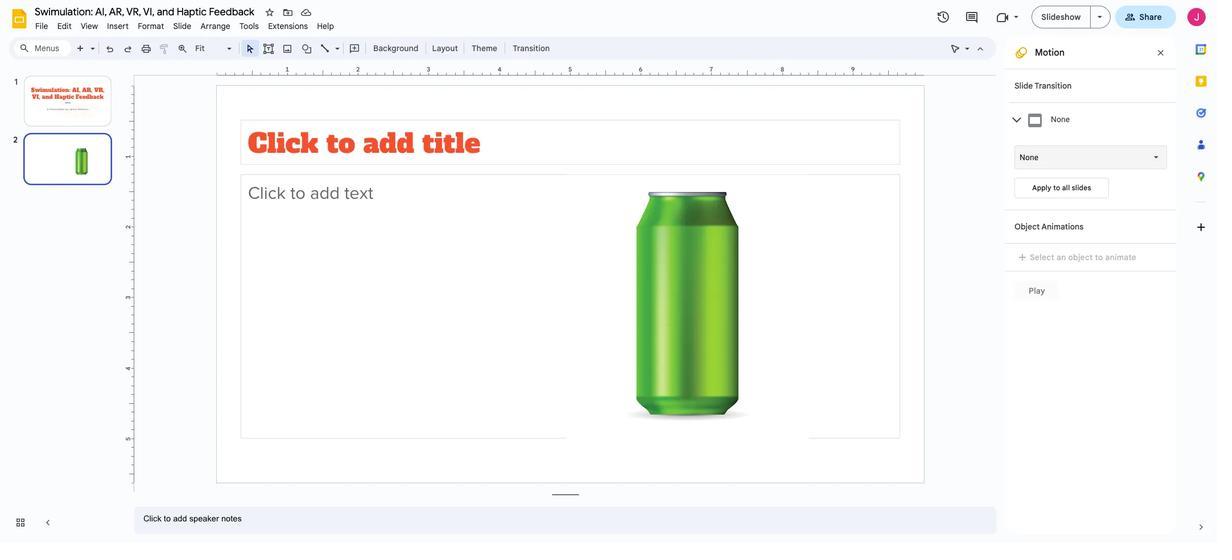Task type: locate. For each thing, give the bounding box(es) containing it.
edit
[[57, 21, 72, 31]]

layout
[[432, 43, 458, 53]]

to
[[1053, 184, 1060, 192], [1095, 253, 1103, 263]]

0 horizontal spatial none
[[1020, 153, 1038, 162]]

tab list
[[1185, 34, 1217, 512]]

none up apply
[[1020, 153, 1038, 162]]

slideshow button
[[1032, 6, 1090, 28]]

transition
[[513, 43, 550, 53], [1035, 81, 1072, 91]]

insert
[[107, 21, 129, 31]]

0 vertical spatial none
[[1051, 115, 1070, 124]]

motion
[[1035, 47, 1065, 59]]

navigation inside motion application
[[0, 64, 125, 544]]

none list box
[[1014, 146, 1167, 170]]

help menu item
[[313, 19, 339, 33]]

0 horizontal spatial slide
[[173, 21, 191, 31]]

Menus field
[[14, 40, 71, 56]]

slide
[[173, 21, 191, 31], [1014, 81, 1033, 91]]

1 vertical spatial transition
[[1035, 81, 1072, 91]]

Zoom field
[[192, 40, 237, 57]]

an
[[1056, 253, 1066, 263]]

object
[[1068, 253, 1093, 263]]

transition inside 'button'
[[513, 43, 550, 53]]

none option
[[1020, 152, 1038, 163]]

slide inside menu item
[[173, 21, 191, 31]]

menu bar containing file
[[31, 15, 339, 34]]

to inside select an object to animate button
[[1095, 253, 1103, 263]]

1 horizontal spatial transition
[[1035, 81, 1072, 91]]

format menu item
[[133, 19, 169, 33]]

0 horizontal spatial transition
[[513, 43, 550, 53]]

0 vertical spatial slide
[[173, 21, 191, 31]]

select an object to animate button
[[1014, 251, 1144, 265]]

help
[[317, 21, 334, 31]]

arrange menu item
[[196, 19, 235, 33]]

menu bar inside menu bar banner
[[31, 15, 339, 34]]

menu bar
[[31, 15, 339, 34]]

1 vertical spatial slide
[[1014, 81, 1033, 91]]

new slide with layout image
[[88, 41, 95, 45]]

1 horizontal spatial to
[[1095, 253, 1103, 263]]

0 vertical spatial to
[[1053, 184, 1060, 192]]

theme button
[[467, 40, 502, 57]]

none
[[1051, 115, 1070, 124], [1020, 153, 1038, 162]]

transition down motion
[[1035, 81, 1072, 91]]

apply to all slides
[[1032, 184, 1091, 192]]

insert menu item
[[103, 19, 133, 33]]

to right the object
[[1095, 253, 1103, 263]]

transition right theme button
[[513, 43, 550, 53]]

slide inside motion "section"
[[1014, 81, 1033, 91]]

to left all
[[1053, 184, 1060, 192]]

theme
[[472, 43, 497, 53]]

view
[[81, 21, 98, 31]]

background
[[373, 43, 418, 53]]

none down slide transition
[[1051, 115, 1070, 124]]

shape image
[[300, 40, 313, 56]]

1 vertical spatial to
[[1095, 253, 1103, 263]]

0 vertical spatial transition
[[513, 43, 550, 53]]

file menu item
[[31, 19, 53, 33]]

navigation
[[0, 64, 125, 544]]

1 vertical spatial none
[[1020, 153, 1038, 162]]

0 horizontal spatial to
[[1053, 184, 1060, 192]]

apply to all slides button
[[1014, 178, 1109, 199]]

play
[[1029, 286, 1045, 296]]

transition inside motion "section"
[[1035, 81, 1072, 91]]

1 horizontal spatial slide
[[1014, 81, 1033, 91]]

1 horizontal spatial none
[[1051, 115, 1070, 124]]

none tab
[[1010, 102, 1176, 137]]



Task type: vqa. For each thing, say whether or not it's contained in the screenshot.
topmost Your answer text field
no



Task type: describe. For each thing, give the bounding box(es) containing it.
tools
[[239, 21, 259, 31]]

background button
[[368, 40, 424, 57]]

none tab panel
[[1010, 137, 1176, 210]]

slide menu item
[[169, 19, 196, 33]]

select
[[1030, 253, 1054, 263]]

mode and view toolbar
[[946, 37, 989, 60]]

edit menu item
[[53, 19, 76, 33]]

tools menu item
[[235, 19, 264, 33]]

select an object to animate
[[1030, 253, 1136, 263]]

extensions menu item
[[264, 19, 313, 33]]

slide for slide
[[173, 21, 191, 31]]

main toolbar
[[71, 40, 555, 57]]

animations
[[1042, 222, 1083, 232]]

slide transition
[[1014, 81, 1072, 91]]

all
[[1062, 184, 1070, 192]]

animate
[[1105, 253, 1136, 263]]

Star checkbox
[[262, 5, 278, 20]]

Zoom text field
[[193, 40, 225, 56]]

view menu item
[[76, 19, 103, 33]]

presentation options image
[[1097, 16, 1102, 18]]

arrange
[[200, 21, 230, 31]]

apply
[[1032, 184, 1051, 192]]

slide for slide transition
[[1014, 81, 1033, 91]]

share button
[[1115, 6, 1176, 28]]

none inside none list box
[[1020, 153, 1038, 162]]

file
[[35, 21, 48, 31]]

extensions
[[268, 21, 308, 31]]

transition button
[[508, 40, 555, 57]]

insert image image
[[281, 40, 294, 56]]

object animations
[[1014, 222, 1083, 232]]

to inside apply to all slides button
[[1053, 184, 1060, 192]]

play button
[[1014, 281, 1059, 302]]

slideshow
[[1041, 12, 1081, 22]]

motion section
[[1005, 37, 1176, 535]]

menu bar banner
[[0, 0, 1217, 544]]

layout button
[[429, 40, 461, 57]]

tab list inside menu bar banner
[[1185, 34, 1217, 512]]

object
[[1014, 222, 1040, 232]]

select line image
[[332, 41, 340, 45]]

format
[[138, 21, 164, 31]]

motion application
[[0, 0, 1217, 544]]

none inside 'none' tab
[[1051, 115, 1070, 124]]

share
[[1139, 12, 1162, 22]]

slides
[[1072, 184, 1091, 192]]

Rename text field
[[31, 5, 261, 18]]



